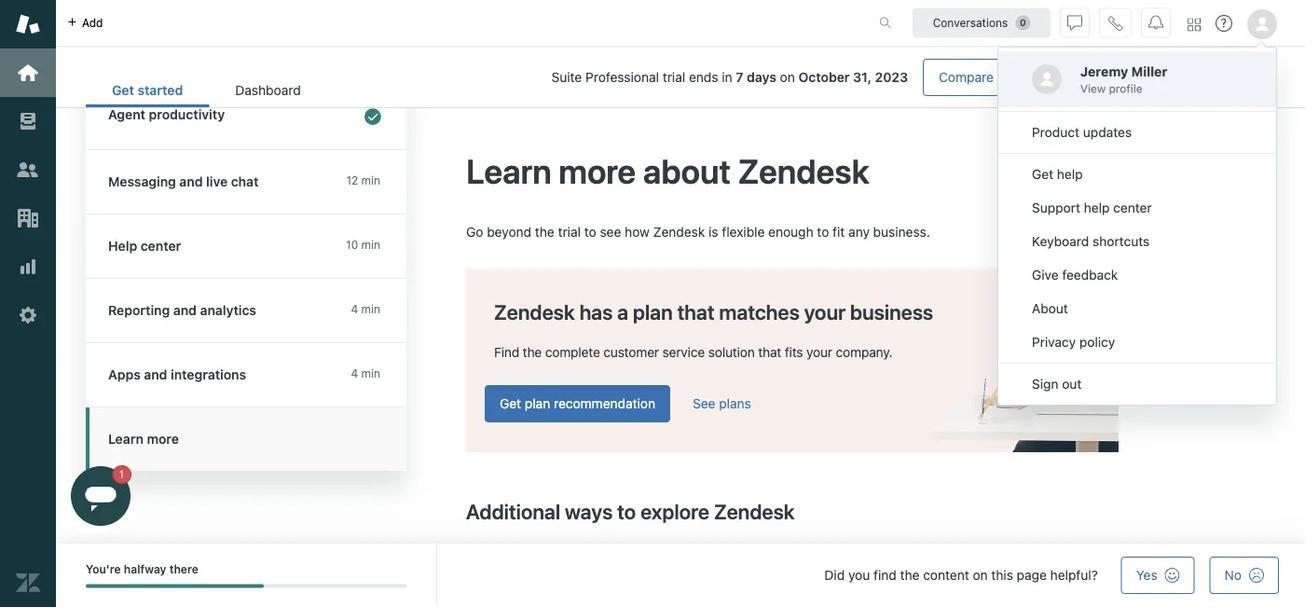 Task type: describe. For each thing, give the bounding box(es) containing it.
2 vertical spatial your
[[807, 345, 833, 360]]

support
[[1033, 200, 1081, 215]]

fits
[[785, 345, 804, 360]]

zendesk inside content-title region
[[738, 151, 870, 190]]

sign out menu item
[[999, 368, 1277, 401]]

privacy
[[1033, 334, 1077, 350]]

support help center menu item
[[999, 191, 1277, 225]]

company.
[[836, 345, 893, 360]]

product
[[1033, 125, 1080, 140]]

apps and integrations
[[108, 367, 246, 382]]

explore
[[641, 499, 710, 523]]

views image
[[16, 109, 40, 133]]

center inside "menu item"
[[1114, 200, 1153, 215]]

get help menu item
[[999, 158, 1277, 191]]

sign out
[[1033, 376, 1082, 392]]

agent
[[108, 107, 145, 122]]

zendesk left 'is'
[[653, 224, 705, 239]]

solution
[[709, 345, 755, 360]]

about menu item
[[999, 292, 1277, 326]]

yes
[[1137, 568, 1158, 583]]

trial for professional
[[663, 69, 686, 85]]

get plan recommendation
[[500, 396, 656, 411]]

organizations image
[[16, 206, 40, 230]]

ways
[[565, 499, 613, 523]]

your inside button
[[1106, 69, 1132, 85]]

go
[[466, 224, 484, 239]]

keyboard shortcuts
[[1033, 234, 1150, 249]]

keyboard
[[1033, 234, 1090, 249]]

add button
[[56, 0, 114, 46]]

1 horizontal spatial plan
[[633, 299, 673, 324]]

progress-bar progress bar
[[86, 584, 407, 588]]

1 vertical spatial the
[[523, 345, 542, 360]]

1 vertical spatial your
[[805, 299, 846, 324]]

10
[[346, 238, 358, 251]]

ends
[[689, 69, 719, 85]]

1 horizontal spatial that
[[759, 345, 782, 360]]

about
[[1033, 301, 1069, 316]]

0 vertical spatial that
[[678, 299, 715, 324]]

main element
[[0, 0, 56, 607]]

tab list containing get started
[[86, 73, 327, 107]]

started
[[138, 83, 183, 98]]

12
[[346, 174, 358, 187]]

you're
[[86, 563, 121, 576]]

privacy policy
[[1033, 334, 1116, 350]]

learn more about zendesk
[[466, 151, 870, 190]]

see plans
[[693, 396, 752, 411]]

live
[[206, 174, 228, 189]]

in
[[722, 69, 733, 85]]

shortcuts
[[1093, 234, 1150, 249]]

learn for learn more
[[108, 431, 144, 447]]

get plan recommendation button
[[485, 385, 671, 422]]

zendesk has a plan that matches your business
[[494, 299, 934, 324]]

get help
[[1033, 167, 1084, 182]]

keyboard shortcuts menu item
[[999, 225, 1277, 258]]

chat
[[1219, 69, 1248, 85]]

out
[[1063, 376, 1082, 392]]

days
[[747, 69, 777, 85]]

messaging and live chat
[[108, 174, 259, 189]]

customers image
[[16, 158, 40, 182]]

4 for reporting and analytics
[[351, 303, 358, 316]]

7
[[736, 69, 744, 85]]

and for live
[[179, 174, 203, 189]]

helpful?
[[1051, 568, 1099, 583]]

compare
[[939, 69, 994, 85]]

help for support
[[1085, 200, 1110, 215]]

progress bar image
[[86, 584, 264, 588]]

find the complete customer service solution that fits your company.
[[494, 345, 893, 360]]

get for get help
[[1033, 167, 1054, 182]]

jeremy
[[1081, 64, 1129, 79]]

text image
[[933, 279, 1119, 452]]

get started
[[112, 83, 183, 98]]

this
[[992, 568, 1014, 583]]

section containing compare plans
[[342, 59, 1174, 96]]

1 horizontal spatial avatar image
[[1248, 9, 1278, 39]]

31,
[[854, 69, 872, 85]]

zendesk image
[[16, 571, 40, 595]]

service
[[663, 345, 705, 360]]

1 vertical spatial center
[[141, 238, 181, 254]]

is
[[709, 224, 719, 239]]

apps
[[108, 367, 141, 382]]

you're halfway there
[[86, 563, 199, 576]]

reporting image
[[16, 255, 40, 279]]

find
[[494, 345, 520, 360]]

no
[[1225, 568, 1242, 583]]

more for learn more about zendesk
[[559, 151, 636, 190]]

conversations button
[[913, 8, 1051, 38]]

recommendation
[[554, 396, 656, 411]]

you
[[849, 568, 871, 583]]

give feedback menu item
[[999, 258, 1277, 292]]

integrations
[[171, 367, 246, 382]]

4 min for analytics
[[351, 303, 381, 316]]

how
[[625, 224, 650, 239]]

get started image
[[16, 61, 40, 85]]

learn for learn more about zendesk
[[466, 151, 552, 190]]

plan inside 'button'
[[525, 396, 551, 411]]

min for live
[[362, 174, 381, 187]]

learn more button
[[86, 408, 403, 460]]

sign
[[1033, 376, 1059, 392]]

analytics
[[200, 303, 257, 318]]

any
[[849, 224, 870, 239]]



Task type: vqa. For each thing, say whether or not it's contained in the screenshot.
Help
yes



Task type: locate. For each thing, give the bounding box(es) containing it.
4 for apps and integrations
[[351, 367, 358, 380]]

plan
[[633, 299, 673, 324], [525, 396, 551, 411]]

notifications image
[[1149, 15, 1164, 30]]

min for analytics
[[362, 303, 381, 316]]

on inside section
[[780, 69, 795, 85]]

agent productivity button
[[86, 83, 403, 149]]

about
[[643, 151, 731, 190]]

2023
[[875, 69, 909, 85]]

policy
[[1080, 334, 1116, 350]]

1 vertical spatial 4 min
[[351, 367, 381, 380]]

and right apps
[[144, 367, 167, 382]]

chat
[[231, 174, 259, 189]]

see plans button
[[693, 395, 752, 412]]

0 horizontal spatial that
[[678, 299, 715, 324]]

get up support
[[1033, 167, 1054, 182]]

product updates menu item
[[999, 116, 1277, 149]]

1 horizontal spatial more
[[559, 151, 636, 190]]

the right "find"
[[901, 568, 920, 583]]

1 vertical spatial learn
[[108, 431, 144, 447]]

help center
[[108, 238, 181, 254]]

add
[[82, 16, 103, 29]]

and for integrations
[[144, 367, 167, 382]]

plan right "a"
[[633, 299, 673, 324]]

has
[[580, 299, 613, 324]]

beyond
[[487, 224, 532, 239]]

give feedback
[[1033, 267, 1119, 283]]

suite professional trial ends in 7 days on october 31, 2023
[[552, 69, 909, 85]]

1 vertical spatial help
[[1085, 200, 1110, 215]]

2 horizontal spatial to
[[818, 224, 830, 239]]

business.
[[874, 224, 931, 239]]

4 min for integrations
[[351, 367, 381, 380]]

jeremy miller view profile
[[1081, 64, 1168, 95]]

plans inside button
[[998, 69, 1030, 85]]

1 horizontal spatial help
[[1085, 200, 1110, 215]]

plans inside button
[[719, 396, 752, 411]]

1 horizontal spatial trial
[[663, 69, 686, 85]]

chat now button
[[1204, 59, 1291, 96]]

trial
[[1136, 69, 1159, 85], [663, 69, 686, 85], [558, 224, 581, 239]]

avatar image
[[1248, 9, 1278, 39], [1033, 64, 1062, 94]]

and for analytics
[[173, 303, 197, 318]]

get inside 'button'
[[500, 396, 522, 411]]

0 horizontal spatial trial
[[558, 224, 581, 239]]

help
[[108, 238, 137, 254]]

0 vertical spatial plans
[[998, 69, 1030, 85]]

trial for your
[[1136, 69, 1159, 85]]

content
[[924, 568, 970, 583]]

0 horizontal spatial more
[[147, 431, 179, 447]]

additional ways to explore zendesk
[[466, 499, 795, 523]]

to left see
[[585, 224, 597, 239]]

matches
[[720, 299, 800, 324]]

0 vertical spatial plan
[[633, 299, 673, 324]]

1 vertical spatial plan
[[525, 396, 551, 411]]

october
[[799, 69, 850, 85]]

buy your trial button
[[1064, 59, 1174, 96]]

reporting
[[108, 303, 170, 318]]

0 vertical spatial avatar image
[[1248, 9, 1278, 39]]

that up find the complete customer service solution that fits your company.
[[678, 299, 715, 324]]

give
[[1033, 267, 1059, 283]]

3 min from the top
[[362, 303, 381, 316]]

zendesk up find
[[494, 299, 575, 324]]

0 vertical spatial more
[[559, 151, 636, 190]]

did you find the content on this page helpful?
[[825, 568, 1099, 583]]

learn inside dropdown button
[[108, 431, 144, 447]]

dashboard tab
[[209, 73, 327, 107]]

complete
[[545, 345, 600, 360]]

chat now
[[1219, 69, 1276, 85]]

to right ways
[[618, 499, 636, 523]]

2 horizontal spatial get
[[1033, 167, 1054, 182]]

get for get started
[[112, 83, 134, 98]]

suite
[[552, 69, 582, 85]]

no button
[[1210, 557, 1280, 594]]

0 vertical spatial get
[[112, 83, 134, 98]]

the right beyond
[[535, 224, 555, 239]]

plans for see plans
[[719, 396, 752, 411]]

reporting and analytics
[[108, 303, 257, 318]]

and left live
[[179, 174, 203, 189]]

1 vertical spatial 4
[[351, 367, 358, 380]]

0 horizontal spatial on
[[780, 69, 795, 85]]

1 horizontal spatial learn
[[466, 151, 552, 190]]

0 vertical spatial help
[[1058, 167, 1084, 182]]

find
[[874, 568, 897, 583]]

0 horizontal spatial plans
[[719, 396, 752, 411]]

buy
[[1079, 69, 1102, 85]]

2 min from the top
[[362, 238, 381, 251]]

1 horizontal spatial to
[[618, 499, 636, 523]]

1 vertical spatial plans
[[719, 396, 752, 411]]

1 4 min from the top
[[351, 303, 381, 316]]

1 vertical spatial more
[[147, 431, 179, 447]]

there
[[169, 563, 199, 576]]

that
[[678, 299, 715, 324], [759, 345, 782, 360]]

1 horizontal spatial get
[[500, 396, 522, 411]]

0 horizontal spatial avatar image
[[1033, 64, 1062, 94]]

to
[[585, 224, 597, 239], [818, 224, 830, 239], [618, 499, 636, 523]]

0 horizontal spatial to
[[585, 224, 597, 239]]

0 horizontal spatial plan
[[525, 396, 551, 411]]

1 vertical spatial get
[[1033, 167, 1054, 182]]

flexible
[[722, 224, 765, 239]]

center
[[1114, 200, 1153, 215], [141, 238, 181, 254]]

on left the this
[[973, 568, 988, 583]]

learn up beyond
[[466, 151, 552, 190]]

1 vertical spatial on
[[973, 568, 988, 583]]

menu
[[998, 47, 1278, 406]]

on right "days"
[[780, 69, 795, 85]]

did
[[825, 568, 845, 583]]

privacy policy menu item
[[999, 326, 1277, 359]]

0 horizontal spatial learn
[[108, 431, 144, 447]]

plans
[[998, 69, 1030, 85], [719, 396, 752, 411]]

2 horizontal spatial trial
[[1136, 69, 1159, 85]]

0 vertical spatial your
[[1106, 69, 1132, 85]]

now
[[1251, 69, 1276, 85]]

get up "agent"
[[112, 83, 134, 98]]

1 vertical spatial that
[[759, 345, 782, 360]]

more inside learn more dropdown button
[[147, 431, 179, 447]]

0 horizontal spatial help
[[1058, 167, 1084, 182]]

compare plans
[[939, 69, 1030, 85]]

min
[[362, 174, 381, 187], [362, 238, 381, 251], [362, 303, 381, 316], [362, 367, 381, 380]]

product updates
[[1033, 125, 1133, 140]]

center down get help menu item
[[1114, 200, 1153, 215]]

agent productivity
[[108, 107, 225, 122]]

center right help
[[141, 238, 181, 254]]

get down find
[[500, 396, 522, 411]]

zendesk products image
[[1188, 18, 1201, 31]]

trial inside button
[[1136, 69, 1159, 85]]

help inside "menu item"
[[1085, 200, 1110, 215]]

fit
[[833, 224, 845, 239]]

zendesk right 'explore'
[[714, 499, 795, 523]]

and left 'analytics'
[[173, 303, 197, 318]]

content-title region
[[466, 149, 1119, 192]]

compare plans button
[[923, 59, 1046, 96]]

help inside menu item
[[1058, 167, 1084, 182]]

button displays agent's chat status as invisible. image
[[1068, 15, 1083, 30]]

1 horizontal spatial plans
[[998, 69, 1030, 85]]

section
[[342, 59, 1174, 96]]

tab list
[[86, 73, 327, 107]]

2 vertical spatial the
[[901, 568, 920, 583]]

productivity
[[149, 107, 225, 122]]

more for learn more
[[147, 431, 179, 447]]

learn down apps
[[108, 431, 144, 447]]

1 horizontal spatial on
[[973, 568, 988, 583]]

zendesk support image
[[16, 12, 40, 36]]

menu containing jeremy miller
[[998, 47, 1278, 406]]

and
[[179, 174, 203, 189], [173, 303, 197, 318], [144, 367, 167, 382]]

0 vertical spatial learn
[[466, 151, 552, 190]]

min for integrations
[[362, 367, 381, 380]]

learn inside content-title region
[[466, 151, 552, 190]]

avatar image left buy
[[1033, 64, 1062, 94]]

footer
[[56, 544, 1306, 607]]

0 vertical spatial and
[[179, 174, 203, 189]]

plans right see
[[719, 396, 752, 411]]

learn more
[[108, 431, 179, 447]]

customer
[[604, 345, 659, 360]]

1 vertical spatial and
[[173, 303, 197, 318]]

0 vertical spatial the
[[535, 224, 555, 239]]

messaging
[[108, 174, 176, 189]]

updates
[[1084, 125, 1133, 140]]

learn
[[466, 151, 552, 190], [108, 431, 144, 447]]

1 vertical spatial avatar image
[[1033, 64, 1062, 94]]

that left fits
[[759, 345, 782, 360]]

1 4 from the top
[[351, 303, 358, 316]]

12 min
[[346, 174, 381, 187]]

0 vertical spatial on
[[780, 69, 795, 85]]

get
[[112, 83, 134, 98], [1033, 167, 1054, 182], [500, 396, 522, 411]]

2 vertical spatial get
[[500, 396, 522, 411]]

get for get plan recommendation
[[500, 396, 522, 411]]

0 horizontal spatial center
[[141, 238, 181, 254]]

miller
[[1132, 64, 1168, 79]]

help up support
[[1058, 167, 1084, 182]]

2 vertical spatial and
[[144, 367, 167, 382]]

on inside footer
[[973, 568, 988, 583]]

help for get
[[1058, 167, 1084, 182]]

more down apps and integrations
[[147, 431, 179, 447]]

view
[[1081, 82, 1106, 95]]

zendesk
[[738, 151, 870, 190], [653, 224, 705, 239], [494, 299, 575, 324], [714, 499, 795, 523]]

get inside menu item
[[1033, 167, 1054, 182]]

0 vertical spatial center
[[1114, 200, 1153, 215]]

enough
[[769, 224, 814, 239]]

plans right the compare
[[998, 69, 1030, 85]]

more inside content-title region
[[559, 151, 636, 190]]

2 4 min from the top
[[351, 367, 381, 380]]

on
[[780, 69, 795, 85], [973, 568, 988, 583]]

1 horizontal spatial center
[[1114, 200, 1153, 215]]

support help center
[[1033, 200, 1153, 215]]

see
[[693, 396, 716, 411]]

business
[[851, 299, 934, 324]]

0 vertical spatial 4 min
[[351, 303, 381, 316]]

4 min from the top
[[362, 367, 381, 380]]

professional
[[586, 69, 659, 85]]

avatar image inside menu
[[1033, 64, 1062, 94]]

profile
[[1110, 82, 1143, 95]]

4 min
[[351, 303, 381, 316], [351, 367, 381, 380]]

the right find
[[523, 345, 542, 360]]

admin image
[[16, 303, 40, 327]]

zendesk up the enough
[[738, 151, 870, 190]]

2 4 from the top
[[351, 367, 358, 380]]

help up keyboard shortcuts
[[1085, 200, 1110, 215]]

1 min from the top
[[362, 174, 381, 187]]

get inside tab list
[[112, 83, 134, 98]]

to left the fit
[[818, 224, 830, 239]]

page
[[1017, 568, 1047, 583]]

plans for compare plans
[[998, 69, 1030, 85]]

0 horizontal spatial get
[[112, 83, 134, 98]]

plan down the complete on the left bottom of the page
[[525, 396, 551, 411]]

get help image
[[1216, 15, 1233, 32]]

10 min
[[346, 238, 381, 251]]

more up see
[[559, 151, 636, 190]]

your
[[1106, 69, 1132, 85], [805, 299, 846, 324], [807, 345, 833, 360]]

0 vertical spatial 4
[[351, 303, 358, 316]]

footer containing did you find the content on this page helpful?
[[56, 544, 1306, 607]]

October 31, 2023 text field
[[799, 69, 909, 85]]

avatar image right "get help" image
[[1248, 9, 1278, 39]]

yes button
[[1122, 557, 1195, 594]]

additional
[[466, 499, 561, 523]]

4
[[351, 303, 358, 316], [351, 367, 358, 380]]



